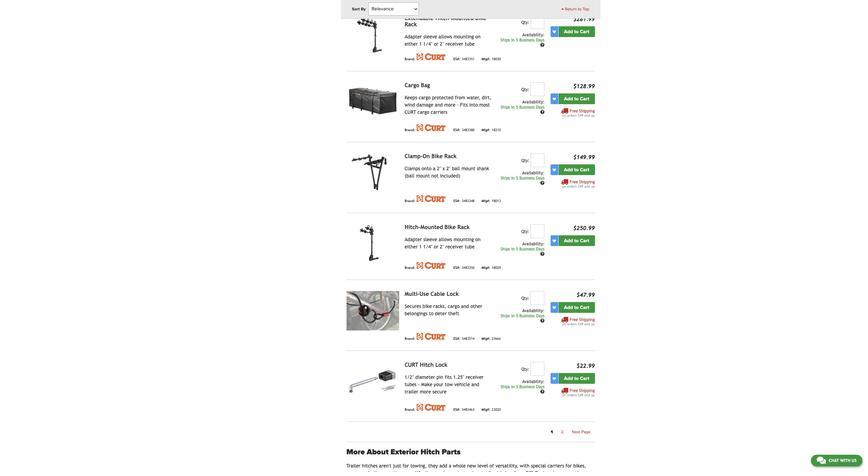 Task type: vqa. For each thing, say whether or not it's contained in the screenshot.
Clamp-On Bike Rack's Bike
yes



Task type: describe. For each thing, give the bounding box(es) containing it.
extendable hitch-mounted bike rack
[[405, 15, 487, 28]]

add to wish list image for $281.99
[[553, 30, 556, 34]]

18029
[[492, 266, 501, 270]]

$22.99
[[577, 363, 595, 370]]

1/4" for extendable
[[423, 41, 433, 47]]

availability: for $47.99
[[523, 309, 545, 314]]

mounting for bike
[[454, 237, 474, 243]]

or for hitch-
[[434, 41, 439, 47]]

trailer
[[347, 464, 361, 469]]

3483514
[[462, 337, 475, 341]]

us
[[852, 459, 857, 464]]

days for $47.99
[[536, 314, 545, 319]]

qty: for $250.99
[[522, 230, 530, 234]]

gear.
[[403, 471, 414, 473]]

es#: 3483351
[[454, 57, 475, 61]]

rack for on
[[445, 153, 457, 160]]

add to cart button for $47.99
[[559, 303, 595, 314]]

whole
[[453, 464, 466, 469]]

chat with us
[[829, 459, 857, 464]]

make
[[421, 383, 433, 388]]

add to wish list image for $128.99
[[553, 97, 556, 101]]

or for mounted
[[434, 245, 439, 250]]

special
[[531, 464, 546, 469]]

2" down hitch-mounted bike rack link
[[440, 245, 444, 250]]

sporting
[[384, 471, 402, 473]]

most
[[480, 102, 490, 108]]

and down the $47.99 at the right of page
[[585, 323, 590, 327]]

hitch-mounted bike rack
[[405, 224, 470, 231]]

0 horizontal spatial mount
[[416, 173, 430, 179]]

ball
[[452, 166, 460, 172]]

return
[[565, 7, 577, 11]]

clamp-on bike rack link
[[405, 153, 457, 160]]

you
[[561, 471, 569, 473]]

bike for clamp-on bike rack
[[432, 153, 443, 160]]

- inside 1/2" diameter pin fits 1.25" receiver tubes - make your tow vehicle and trailer more secure
[[418, 383, 420, 388]]

and inside "trailer hitches aren't just for towing, they add a whole new level of versatility, with special carriers for bikes, cargo, and other sporting gear. whether towing or just going, trailer hitches from ecs tuning give you options."
[[362, 471, 370, 473]]

0 horizontal spatial just
[[393, 464, 401, 469]]

mfg#: 23020
[[482, 408, 501, 412]]

more about exterior hitch parts
[[347, 448, 461, 457]]

secures
[[405, 304, 421, 310]]

up for $47.99
[[591, 323, 595, 327]]

to for $281.99
[[575, 29, 579, 35]]

belongings
[[405, 311, 428, 317]]

ships in 5 business days for $22.99
[[501, 385, 545, 390]]

$128.99
[[574, 83, 595, 90]]

versatility,
[[496, 464, 519, 469]]

1 horizontal spatial mount
[[462, 166, 476, 172]]

add to cart button for $128.99
[[559, 94, 595, 104]]

x
[[443, 166, 445, 172]]

on for $47.99
[[562, 323, 566, 327]]

mfg#: 18030
[[482, 57, 501, 61]]

bike inside extendable hitch-mounted bike rack
[[476, 15, 487, 22]]

1 vertical spatial cargo
[[418, 110, 430, 115]]

ships in 5 business days for $47.99
[[501, 314, 545, 319]]

fits
[[445, 375, 452, 381]]

cart for $22.99
[[580, 376, 590, 382]]

allows for bike
[[439, 237, 452, 243]]

extendable hitch-mounted bike rack link
[[405, 15, 487, 28]]

curt hitch lock
[[405, 362, 448, 369]]

add
[[440, 464, 448, 469]]

curt hitch lock link
[[405, 362, 448, 369]]

es#3483351 - 18030 - extendable hitch-mounted bike rack - adapter sleeve allows mounting on either 1 1/4" or 2" receiver tube - curt trailers - audi volkswagen mini image
[[347, 15, 399, 55]]

of
[[490, 464, 494, 469]]

next
[[572, 430, 581, 435]]

cart for $250.99
[[580, 238, 590, 244]]

multi-use cable lock
[[405, 291, 459, 298]]

cargo inside secures bike racks, cargo and other belongings to deter theft
[[448, 304, 460, 310]]

business for $22.99
[[520, 385, 535, 390]]

and inside keeps cargo protected from water, dirt, wind damage and more - fits into most curt cargo carriers
[[435, 102, 443, 108]]

es#: for multi-use cable lock
[[454, 337, 461, 341]]

5 for $281.99
[[516, 38, 518, 43]]

2 for from the left
[[566, 464, 572, 469]]

free for $47.99
[[570, 318, 578, 323]]

mfg#: for hitch-mounted bike rack
[[482, 266, 491, 270]]

add for $250.99
[[564, 238, 573, 244]]

receiver inside 1/2" diameter pin fits 1.25" receiver tubes - make your tow vehicle and trailer more secure
[[466, 375, 484, 381]]

tube for rack
[[465, 245, 475, 250]]

adapter for extendable hitch-mounted bike rack
[[405, 34, 422, 40]]

days for $149.99
[[536, 176, 545, 181]]

(ball
[[405, 173, 415, 179]]

qty: for $128.99
[[522, 87, 530, 92]]

add for $47.99
[[564, 305, 573, 311]]

free shipping on orders $49 and up for $22.99
[[562, 389, 595, 398]]

from inside "trailer hitches aren't just for towing, they add a whole new level of versatility, with special carriers for bikes, cargo, and other sporting gear. whether towing or just going, trailer hitches from ecs tuning give you options."
[[514, 471, 525, 473]]

ships for hitch-mounted bike rack
[[501, 247, 510, 252]]

return to top link
[[562, 6, 590, 12]]

ships for multi-use cable lock
[[501, 314, 510, 319]]

chat with us link
[[811, 456, 863, 467]]

top
[[583, 7, 590, 11]]

3483463
[[462, 408, 475, 412]]

mounting for mounted
[[454, 34, 474, 40]]

$281.99
[[574, 16, 595, 23]]

add to wish list image for $250.99
[[553, 239, 556, 243]]

trailer hitches aren't just for towing, they add a whole new level of versatility, with special carriers for bikes, cargo, and other sporting gear. whether towing or just going, trailer hitches from ecs tuning give you options.
[[347, 464, 588, 473]]

ships for curt hitch lock
[[501, 385, 510, 390]]

caret up image
[[562, 7, 564, 11]]

onto
[[422, 166, 432, 172]]

rack for mounted
[[458, 224, 470, 231]]

cargo,
[[347, 471, 360, 473]]

extendable
[[405, 15, 434, 22]]

orders for $128.99
[[567, 114, 577, 118]]

they
[[429, 464, 438, 469]]

your
[[434, 383, 444, 388]]

paginated product list navigation navigation
[[347, 428, 595, 437]]

next page
[[572, 430, 591, 435]]

add for $128.99
[[564, 96, 573, 102]]

hitch-mounted bike rack link
[[405, 224, 470, 231]]

adapter sleeve allows mounting on either 1 1/4" or 2" receiver tube for mounted
[[405, 237, 481, 250]]

add for $281.99
[[564, 29, 573, 35]]

curt trailers - corporate logo image for use
[[417, 334, 447, 341]]

keeps cargo protected from water, dirt, wind damage and more - fits into most curt cargo carriers
[[405, 95, 492, 115]]

mounted inside extendable hitch-mounted bike rack
[[451, 15, 474, 22]]

qty: for $281.99
[[522, 20, 530, 25]]

$49 for $149.99
[[578, 185, 584, 189]]

curt trailers - corporate logo image for on
[[417, 196, 447, 203]]

other inside "trailer hitches aren't just for towing, they add a whole new level of versatility, with special carriers for bikes, cargo, and other sporting gear. whether towing or just going, trailer hitches from ecs tuning give you options."
[[371, 471, 383, 473]]

availability: for $149.99
[[523, 171, 545, 176]]

cargo
[[405, 82, 419, 89]]

to inside secures bike racks, cargo and other belongings to deter theft
[[429, 311, 434, 317]]

return to top
[[564, 7, 590, 11]]

2 curt from the top
[[405, 362, 419, 369]]

brand: for multi-use cable lock
[[405, 337, 415, 341]]

to left 'top'
[[578, 7, 582, 11]]

fits
[[460, 102, 468, 108]]

aren't
[[379, 464, 392, 469]]

up for $22.99
[[591, 394, 595, 398]]

bag
[[421, 82, 430, 89]]

ships for cargo bag
[[501, 105, 510, 110]]

es#3483348 - 18013 - clamp-on bike rack - clamps onto a 2" x 2" ball mount shank (ball mount not included) - curt trailers - audi volkswagen mini image
[[347, 154, 399, 193]]

adapter sleeve allows mounting on either 1 1/4" or 2" receiver tube for hitch-
[[405, 34, 481, 47]]

es#3483463 - 23020 - curt hitch lock  - 1/2" diameter pin fits 1.25" receiver tubes - make your tow vehicle and trailer more secure - curt trailers - audi volkswagen mini image
[[347, 363, 399, 402]]

es#3483514 - 23666 - multi-use cable lock - secures bike racks, cargo and other belongings to deter theft - curt trailers - audi volkswagen mini image
[[347, 292, 399, 331]]

tow
[[445, 383, 453, 388]]

curt trailers - corporate logo image for mounted
[[417, 263, 447, 269]]

days for $22.99
[[536, 385, 545, 390]]

add for $149.99
[[564, 167, 573, 173]]

1 horizontal spatial with
[[841, 459, 851, 464]]

2" right x
[[447, 166, 451, 172]]

into
[[470, 102, 478, 108]]

3483351
[[462, 57, 475, 61]]

0 horizontal spatial hitches
[[362, 464, 378, 469]]

theft
[[448, 311, 459, 317]]

page
[[582, 430, 591, 435]]

brand: for clamp-on bike rack
[[405, 199, 415, 203]]

and down $22.99
[[585, 394, 590, 398]]

ships for clamp-on bike rack
[[501, 176, 510, 181]]

from inside keeps cargo protected from water, dirt, wind damage and more - fits into most curt cargo carriers
[[455, 95, 465, 101]]

ships for extendable hitch-mounted bike rack
[[501, 38, 510, 43]]

18030
[[492, 57, 501, 61]]

more
[[347, 448, 365, 457]]

question circle image for $128.99
[[541, 110, 545, 114]]

1 link
[[547, 428, 557, 437]]

add to cart for $22.99
[[564, 376, 590, 382]]

business for $281.99
[[520, 38, 535, 43]]

trailer inside 1/2" diameter pin fits 1.25" receiver tubes - make your tow vehicle and trailer more secure
[[405, 390, 419, 395]]

$149.99
[[574, 154, 595, 161]]

a inside "trailer hitches aren't just for towing, they add a whole new level of versatility, with special carriers for bikes, cargo, and other sporting gear. whether towing or just going, trailer hitches from ecs tuning give you options."
[[449, 464, 452, 469]]

dirt,
[[482, 95, 492, 101]]

es#: for curt hitch lock
[[454, 408, 461, 412]]

0 vertical spatial hitch
[[420, 362, 434, 369]]

shank
[[477, 166, 489, 172]]

towing,
[[411, 464, 427, 469]]

secure
[[433, 390, 447, 395]]

2 link
[[557, 428, 568, 437]]

1 vertical spatial lock
[[436, 362, 448, 369]]

mfg#: for multi-use cable lock
[[482, 337, 491, 341]]

in for hitch-mounted bike rack
[[511, 247, 515, 252]]

more inside keeps cargo protected from water, dirt, wind damage and more - fits into most curt cargo carriers
[[444, 102, 456, 108]]

towing
[[435, 471, 450, 473]]

cart for $149.99
[[580, 167, 590, 173]]

ecs
[[526, 471, 534, 473]]

23666
[[492, 337, 501, 341]]

days for $128.99
[[536, 105, 545, 110]]

trailer inside "trailer hitches aren't just for towing, they add a whole new level of versatility, with special carriers for bikes, cargo, and other sporting gear. whether towing or just going, trailer hitches from ecs tuning give you options."
[[482, 471, 496, 473]]

and down $128.99
[[585, 114, 590, 118]]

cargo bag link
[[405, 82, 430, 89]]

tuning
[[535, 471, 549, 473]]

bike for hitch-mounted bike rack
[[445, 224, 456, 231]]

clamps onto a 2" x 2" ball mount shank (ball mount not included)
[[405, 166, 489, 179]]

question circle image for $47.99
[[541, 319, 545, 323]]



Task type: locate. For each thing, give the bounding box(es) containing it.
4 in from the top
[[511, 247, 515, 252]]

mfg#: left the 18013
[[482, 199, 491, 203]]

ships in 5 business days
[[501, 38, 545, 43], [501, 105, 545, 110], [501, 176, 545, 181], [501, 247, 545, 252], [501, 314, 545, 319], [501, 385, 545, 390]]

or inside "trailer hitches aren't just for towing, they add a whole new level of versatility, with special carriers for bikes, cargo, and other sporting gear. whether towing or just going, trailer hitches from ecs tuning give you options."
[[451, 471, 456, 473]]

2 add to wish list image from the top
[[553, 239, 556, 243]]

question circle image
[[541, 43, 545, 47], [541, 110, 545, 114], [541, 252, 545, 256], [541, 390, 545, 394]]

water,
[[467, 95, 481, 101]]

shipping down $149.99 at the right top of the page
[[579, 180, 595, 185]]

ships up 23666
[[501, 314, 510, 319]]

0 vertical spatial trailer
[[405, 390, 419, 395]]

free down $128.99
[[570, 109, 578, 114]]

adapter for hitch-mounted bike rack
[[405, 237, 422, 243]]

business for $149.99
[[520, 176, 535, 181]]

3 ships in 5 business days from the top
[[501, 176, 545, 181]]

orders down the $47.99 at the right of page
[[567, 323, 577, 327]]

0 horizontal spatial for
[[403, 464, 409, 469]]

4 availability: from the top
[[523, 242, 545, 247]]

with
[[841, 459, 851, 464], [520, 464, 530, 469]]

from up fits
[[455, 95, 465, 101]]

1 vertical spatial rack
[[445, 153, 457, 160]]

0 horizontal spatial more
[[420, 390, 431, 395]]

1 vertical spatial allows
[[439, 237, 452, 243]]

5 ships in 5 business days from the top
[[501, 314, 545, 319]]

$49 down $149.99 at the right top of the page
[[578, 185, 584, 189]]

1 adapter from the top
[[405, 34, 422, 40]]

more down the make
[[420, 390, 431, 395]]

deter
[[435, 311, 447, 317]]

add to cart down $22.99
[[564, 376, 590, 382]]

on for $128.99
[[562, 114, 566, 118]]

1 question circle image from the top
[[541, 43, 545, 47]]

brand: for hitch-mounted bike rack
[[405, 266, 415, 270]]

3 $49 from the top
[[578, 323, 584, 327]]

availability:
[[523, 33, 545, 38], [523, 100, 545, 105], [523, 171, 545, 176], [523, 242, 545, 247], [523, 309, 545, 314], [523, 380, 545, 385]]

1 adapter sleeve allows mounting on either 1 1/4" or 2" receiver tube from the top
[[405, 34, 481, 47]]

3 business from the top
[[520, 176, 535, 181]]

availability: for $281.99
[[523, 33, 545, 38]]

on
[[423, 153, 430, 160]]

0 vertical spatial adapter
[[405, 34, 422, 40]]

shipping for $149.99
[[579, 180, 595, 185]]

either down hitch-mounted bike rack link
[[405, 245, 418, 250]]

2 vertical spatial bike
[[445, 224, 456, 231]]

1 inside paginated product list navigation navigation
[[551, 430, 553, 435]]

in for cargo bag
[[511, 105, 515, 110]]

1 for from the left
[[403, 464, 409, 469]]

es#: left 3483514
[[454, 337, 461, 341]]

ships in 5 business days for $281.99
[[501, 38, 545, 43]]

1 free from the top
[[570, 109, 578, 114]]

to for $250.99
[[575, 238, 579, 244]]

0 vertical spatial tube
[[465, 41, 475, 47]]

4 question circle image from the top
[[541, 390, 545, 394]]

2 ships in 5 business days from the top
[[501, 105, 545, 110]]

6 qty: from the top
[[522, 368, 530, 372]]

1 vertical spatial hitch-
[[405, 224, 421, 231]]

5 cart from the top
[[580, 305, 590, 311]]

1 vertical spatial 1
[[419, 245, 422, 250]]

question circle image
[[541, 181, 545, 185], [541, 319, 545, 323]]

0 vertical spatial other
[[471, 304, 482, 310]]

mfg#: left "18210"
[[482, 128, 491, 132]]

1 for extendable
[[419, 41, 422, 47]]

2 qty: from the top
[[522, 87, 530, 92]]

1 ships in 5 business days from the top
[[501, 38, 545, 43]]

add to cart button down $281.99
[[559, 26, 595, 37]]

3 add to cart button from the top
[[559, 165, 595, 176]]

hitches
[[362, 464, 378, 469], [497, 471, 513, 473]]

with up ecs
[[520, 464, 530, 469]]

4 ships in 5 business days from the top
[[501, 247, 545, 252]]

5 add from the top
[[564, 305, 573, 311]]

ships
[[501, 38, 510, 43], [501, 105, 510, 110], [501, 176, 510, 181], [501, 247, 510, 252], [501, 314, 510, 319], [501, 385, 510, 390]]

orders for $22.99
[[567, 394, 577, 398]]

orders for $47.99
[[567, 323, 577, 327]]

1 allows from the top
[[439, 34, 452, 40]]

es#3483380 - 18210 - cargo bag - keeps cargo protected from water, dirt, wind damage and more - fits into most curt cargo carriers - curt trailers - audi volkswagen mini image
[[347, 83, 399, 122]]

up for $128.99
[[591, 114, 595, 118]]

free shipping on orders $49 and up down the $47.99 at the right of page
[[562, 318, 595, 327]]

ships in 5 business days for $149.99
[[501, 176, 545, 181]]

2 brand: from the top
[[405, 128, 415, 132]]

3483348
[[462, 199, 475, 203]]

lock up pin
[[436, 362, 448, 369]]

days for $250.99
[[536, 247, 545, 252]]

0 horizontal spatial rack
[[405, 21, 417, 28]]

free shipping on orders $49 and up down $22.99
[[562, 389, 595, 398]]

up down the $47.99 at the right of page
[[591, 323, 595, 327]]

4 add from the top
[[564, 238, 573, 244]]

cargo bag
[[405, 82, 430, 89]]

1 horizontal spatial trailer
[[482, 471, 496, 473]]

0 vertical spatial hitches
[[362, 464, 378, 469]]

receiver up es#: 3483350
[[446, 245, 464, 250]]

4 mfg#: from the top
[[482, 266, 491, 270]]

or down hitch-mounted bike rack link
[[434, 245, 439, 250]]

allows for mounted
[[439, 34, 452, 40]]

4 days from the top
[[536, 247, 545, 252]]

add to cart for $128.99
[[564, 96, 590, 102]]

shipping for $47.99
[[579, 318, 595, 323]]

add to wish list image
[[553, 30, 556, 34], [553, 239, 556, 243]]

1 question circle image from the top
[[541, 181, 545, 185]]

and inside secures bike racks, cargo and other belongings to deter theft
[[461, 304, 469, 310]]

5 days from the top
[[536, 314, 545, 319]]

0 horizontal spatial from
[[455, 95, 465, 101]]

es#: left 3483348
[[454, 199, 461, 203]]

cart down $22.99
[[580, 376, 590, 382]]

0 vertical spatial more
[[444, 102, 456, 108]]

1/4" down hitch-mounted bike rack link
[[423, 245, 433, 250]]

1 vertical spatial hitches
[[497, 471, 513, 473]]

to down the $47.99 at the right of page
[[575, 305, 579, 311]]

2 curt trailers - corporate logo image from the top
[[417, 125, 447, 131]]

1 horizontal spatial -
[[457, 102, 459, 108]]

1 $49 from the top
[[578, 114, 584, 118]]

curt trailers - corporate logo image for hitch
[[417, 405, 447, 412]]

shipping
[[579, 109, 595, 114], [579, 180, 595, 185], [579, 318, 595, 323], [579, 389, 595, 394]]

4 shipping from the top
[[579, 389, 595, 394]]

and inside 1/2" diameter pin fits 1.25" receiver tubes - make your tow vehicle and trailer more secure
[[472, 383, 480, 388]]

mfg#: for curt hitch lock
[[482, 408, 491, 412]]

1 add to wish list image from the top
[[553, 30, 556, 34]]

1 horizontal spatial hitch-
[[436, 15, 451, 22]]

5 curt trailers - corporate logo image from the top
[[417, 334, 447, 341]]

bike
[[476, 15, 487, 22], [432, 153, 443, 160], [445, 224, 456, 231]]

6 es#: from the top
[[454, 408, 461, 412]]

carriers for cargo
[[431, 110, 448, 115]]

0 horizontal spatial with
[[520, 464, 530, 469]]

2 horizontal spatial rack
[[458, 224, 470, 231]]

ships up 18029
[[501, 247, 510, 252]]

2 sleeve from the top
[[424, 237, 437, 243]]

0 horizontal spatial trailer
[[405, 390, 419, 395]]

1 vertical spatial more
[[420, 390, 431, 395]]

to for $128.99
[[575, 96, 579, 102]]

add to cart button down the $250.99
[[559, 236, 595, 247]]

add to cart button for $250.99
[[559, 236, 595, 247]]

add to cart for $149.99
[[564, 167, 590, 173]]

1/2" diameter pin fits 1.25" receiver tubes - make your tow vehicle and trailer more secure
[[405, 375, 484, 395]]

3 ships from the top
[[501, 176, 510, 181]]

to for $47.99
[[575, 305, 579, 311]]

2 1/4" from the top
[[423, 245, 433, 250]]

1 vertical spatial mounting
[[454, 237, 474, 243]]

2
[[561, 430, 564, 435]]

to for $149.99
[[575, 167, 579, 173]]

mfg#: for cargo bag
[[482, 128, 491, 132]]

1
[[419, 41, 422, 47], [419, 245, 422, 250], [551, 430, 553, 435]]

add to wish list image for $22.99
[[553, 377, 556, 381]]

add to cart for $281.99
[[564, 29, 590, 35]]

1 vertical spatial or
[[434, 245, 439, 250]]

1 vertical spatial -
[[418, 383, 420, 388]]

tubes
[[405, 383, 417, 388]]

1 vertical spatial hitch
[[421, 448, 440, 457]]

business
[[520, 38, 535, 43], [520, 105, 535, 110], [520, 176, 535, 181], [520, 247, 535, 252], [520, 314, 535, 319], [520, 385, 535, 390]]

curt trailers - corporate logo image down deter
[[417, 334, 447, 341]]

2 vertical spatial or
[[451, 471, 456, 473]]

1 vertical spatial adapter
[[405, 237, 422, 243]]

6 mfg#: from the top
[[482, 408, 491, 412]]

mfg#: 18210
[[482, 128, 501, 132]]

2" left x
[[437, 166, 441, 172]]

2 mounting from the top
[[454, 237, 474, 243]]

1 vertical spatial carriers
[[548, 464, 564, 469]]

curt inside keeps cargo protected from water, dirt, wind damage and more - fits into most curt cargo carriers
[[405, 110, 416, 115]]

mount
[[462, 166, 476, 172], [416, 173, 430, 179]]

adapter sleeve allows mounting on either 1 1/4" or 2" receiver tube down extendable hitch-mounted bike rack link
[[405, 34, 481, 47]]

1 1/4" from the top
[[423, 41, 433, 47]]

0 vertical spatial add to wish list image
[[553, 30, 556, 34]]

0 horizontal spatial carriers
[[431, 110, 448, 115]]

6 add to cart from the top
[[564, 376, 590, 382]]

to
[[578, 7, 582, 11], [575, 29, 579, 35], [575, 96, 579, 102], [575, 167, 579, 173], [575, 238, 579, 244], [575, 305, 579, 311], [429, 311, 434, 317], [575, 376, 579, 382]]

secures bike racks, cargo and other belongings to deter theft
[[405, 304, 482, 317]]

$49 for $128.99
[[578, 114, 584, 118]]

mfg#: 23666
[[482, 337, 501, 341]]

es#: for extendable hitch-mounted bike rack
[[454, 57, 461, 61]]

add to cart button down $22.99
[[559, 374, 595, 385]]

availability: for $250.99
[[523, 242, 545, 247]]

free shipping on orders $49 and up down $149.99 at the right top of the page
[[562, 180, 595, 189]]

orders down $149.99 at the right top of the page
[[567, 185, 577, 189]]

6 ships in 5 business days from the top
[[501, 385, 545, 390]]

free
[[570, 109, 578, 114], [570, 180, 578, 185], [570, 318, 578, 323], [570, 389, 578, 394]]

0 vertical spatial just
[[393, 464, 401, 469]]

3 add to cart from the top
[[564, 167, 590, 173]]

es#: left 3483350
[[454, 266, 461, 270]]

options.
[[570, 471, 588, 473]]

to for $22.99
[[575, 376, 579, 382]]

with inside "trailer hitches aren't just for towing, they add a whole new level of versatility, with special carriers for bikes, cargo, and other sporting gear. whether towing or just going, trailer hitches from ecs tuning give you options."
[[520, 464, 530, 469]]

1 vertical spatial other
[[371, 471, 383, 473]]

receiver for mounted
[[446, 41, 464, 47]]

from left ecs
[[514, 471, 525, 473]]

hitches left aren't
[[362, 464, 378, 469]]

1 cart from the top
[[580, 29, 590, 35]]

curt trailers - corporate logo image up multi-use cable lock "link"
[[417, 263, 447, 269]]

3 in from the top
[[511, 176, 515, 181]]

curt trailers - corporate logo image for hitch-
[[417, 53, 447, 60]]

damage
[[417, 102, 434, 108]]

add to cart button for $281.99
[[559, 26, 595, 37]]

1 either from the top
[[405, 41, 418, 47]]

0 vertical spatial -
[[457, 102, 459, 108]]

$250.99
[[574, 225, 595, 232]]

2 mfg#: from the top
[[482, 128, 491, 132]]

5 for $128.99
[[516, 105, 518, 110]]

0 vertical spatial hitch-
[[436, 15, 451, 22]]

2 ships from the top
[[501, 105, 510, 110]]

days for $281.99
[[536, 38, 545, 43]]

5 for $149.99
[[516, 176, 518, 181]]

18210
[[492, 128, 501, 132]]

vehicle
[[455, 383, 470, 388]]

receiver up the vehicle at the right bottom of page
[[466, 375, 484, 381]]

ships in 5 business days up 23020
[[501, 385, 545, 390]]

free shipping on orders $49 and up for $128.99
[[562, 109, 595, 118]]

1 ships from the top
[[501, 38, 510, 43]]

ships in 5 business days up the 18013
[[501, 176, 545, 181]]

1 sleeve from the top
[[424, 34, 437, 40]]

shipping down the $47.99 at the right of page
[[579, 318, 595, 323]]

to down $281.99
[[575, 29, 579, 35]]

0 vertical spatial question circle image
[[541, 181, 545, 185]]

clamp-on bike rack
[[405, 153, 457, 160]]

2 free from the top
[[570, 180, 578, 185]]

to down $149.99 at the right top of the page
[[575, 167, 579, 173]]

in for extendable hitch-mounted bike rack
[[511, 38, 515, 43]]

to down the $250.99
[[575, 238, 579, 244]]

es#3483350 - 18029 - hitch-mounted bike rack - adapter sleeve allows mounting on either 1 1/4" or 2" receiver tube - curt trailers - audi volkswagen mini image
[[347, 225, 399, 264]]

1 in from the top
[[511, 38, 515, 43]]

up
[[591, 114, 595, 118], [591, 185, 595, 189], [591, 323, 595, 327], [591, 394, 595, 398]]

hitch-
[[436, 15, 451, 22], [405, 224, 421, 231]]

mfg#: for clamp-on bike rack
[[482, 199, 491, 203]]

1/4"
[[423, 41, 433, 47], [423, 245, 433, 250]]

add to wish list image for $47.99
[[553, 306, 556, 310]]

adapter down hitch-mounted bike rack link
[[405, 237, 422, 243]]

add to cart down $149.99 at the right top of the page
[[564, 167, 590, 173]]

1 down extendable
[[419, 41, 422, 47]]

whether
[[415, 471, 434, 473]]

2 vertical spatial rack
[[458, 224, 470, 231]]

cargo down damage
[[418, 110, 430, 115]]

by
[[361, 7, 366, 11]]

0 vertical spatial allows
[[439, 34, 452, 40]]

receiver for bike
[[446, 245, 464, 250]]

business for $47.99
[[520, 314, 535, 319]]

allows down extendable hitch-mounted bike rack link
[[439, 34, 452, 40]]

cargo up damage
[[419, 95, 431, 101]]

tube up '3483351'
[[465, 41, 475, 47]]

2 adapter from the top
[[405, 237, 422, 243]]

4 5 from the top
[[516, 247, 518, 252]]

4 add to cart from the top
[[564, 238, 590, 244]]

6 brand: from the top
[[405, 408, 415, 412]]

1 horizontal spatial more
[[444, 102, 456, 108]]

orders
[[567, 114, 577, 118], [567, 185, 577, 189], [567, 323, 577, 327], [567, 394, 577, 398]]

question circle image for $250.99
[[541, 252, 545, 256]]

4 es#: from the top
[[454, 266, 461, 270]]

0 vertical spatial adapter sleeve allows mounting on either 1 1/4" or 2" receiver tube
[[405, 34, 481, 47]]

0 vertical spatial lock
[[447, 291, 459, 298]]

more inside 1/2" diameter pin fits 1.25" receiver tubes - make your tow vehicle and trailer more secure
[[420, 390, 431, 395]]

0 horizontal spatial bike
[[432, 153, 443, 160]]

5 qty: from the top
[[522, 297, 530, 301]]

mount down onto on the top of page
[[416, 173, 430, 179]]

mounting
[[454, 34, 474, 40], [454, 237, 474, 243]]

carriers down protected
[[431, 110, 448, 115]]

with left us
[[841, 459, 851, 464]]

6 ships from the top
[[501, 385, 510, 390]]

add to cart button down the $47.99 at the right of page
[[559, 303, 595, 314]]

4 cart from the top
[[580, 238, 590, 244]]

es#: 3483350
[[454, 266, 475, 270]]

shipping down $22.99
[[579, 389, 595, 394]]

2 in from the top
[[511, 105, 515, 110]]

1 vertical spatial curt
[[405, 362, 419, 369]]

1 5 from the top
[[516, 38, 518, 43]]

2 either from the top
[[405, 245, 418, 250]]

1 horizontal spatial just
[[457, 471, 466, 473]]

ships up the 18013
[[501, 176, 510, 181]]

or down extendable hitch-mounted bike rack link
[[434, 41, 439, 47]]

curt trailers - corporate logo image
[[417, 53, 447, 60], [417, 125, 447, 131], [417, 196, 447, 203], [417, 263, 447, 269], [417, 334, 447, 341], [417, 405, 447, 412]]

carriers up give
[[548, 464, 564, 469]]

free for $128.99
[[570, 109, 578, 114]]

2 vertical spatial receiver
[[466, 375, 484, 381]]

es#: for clamp-on bike rack
[[454, 199, 461, 203]]

and right the vehicle at the right bottom of page
[[472, 383, 480, 388]]

4 free shipping on orders $49 and up from the top
[[562, 389, 595, 398]]

$49 down the $47.99 at the right of page
[[578, 323, 584, 327]]

0 horizontal spatial -
[[418, 383, 420, 388]]

mounting up "es#: 3483351"
[[454, 34, 474, 40]]

es#: 3483514
[[454, 337, 475, 341]]

mounted
[[451, 15, 474, 22], [421, 224, 443, 231]]

0 vertical spatial carriers
[[431, 110, 448, 115]]

exterior
[[391, 448, 419, 457]]

1 vertical spatial just
[[457, 471, 466, 473]]

2 horizontal spatial bike
[[476, 15, 487, 22]]

free shipping on orders $49 and up
[[562, 109, 595, 118], [562, 180, 595, 189], [562, 318, 595, 327], [562, 389, 595, 398]]

add to wish list image
[[553, 97, 556, 101], [553, 168, 556, 172], [553, 306, 556, 310], [553, 377, 556, 381]]

3 orders from the top
[[567, 323, 577, 327]]

wind
[[405, 102, 415, 108]]

shipping for $128.99
[[579, 109, 595, 114]]

5 availability: from the top
[[523, 309, 545, 314]]

3 mfg#: from the top
[[482, 199, 491, 203]]

cart down $281.99
[[580, 29, 590, 35]]

0 horizontal spatial hitch-
[[405, 224, 421, 231]]

brand: down tubes in the left bottom of the page
[[405, 408, 415, 412]]

1 horizontal spatial a
[[449, 464, 452, 469]]

3 cart from the top
[[580, 167, 590, 173]]

4 brand: from the top
[[405, 266, 415, 270]]

es#: 3483380
[[454, 128, 475, 132]]

comments image
[[817, 457, 826, 465]]

2 vertical spatial 1
[[551, 430, 553, 435]]

1 vertical spatial bike
[[432, 153, 443, 160]]

1 vertical spatial mounted
[[421, 224, 443, 231]]

adapter down extendable
[[405, 34, 422, 40]]

4 qty: from the top
[[522, 230, 530, 234]]

1 vertical spatial either
[[405, 245, 418, 250]]

or down whole on the bottom of page
[[451, 471, 456, 473]]

2 $49 from the top
[[578, 185, 584, 189]]

in for clamp-on bike rack
[[511, 176, 515, 181]]

$49 for $22.99
[[578, 394, 584, 398]]

es#: for cargo bag
[[454, 128, 461, 132]]

business for $128.99
[[520, 105, 535, 110]]

es#: for hitch-mounted bike rack
[[454, 266, 461, 270]]

1 horizontal spatial carriers
[[548, 464, 564, 469]]

shipping for $22.99
[[579, 389, 595, 394]]

6 in from the top
[[511, 385, 515, 390]]

hitches down versatility,
[[497, 471, 513, 473]]

brand: up multi-
[[405, 266, 415, 270]]

1 vertical spatial from
[[514, 471, 525, 473]]

2 add to cart from the top
[[564, 96, 590, 102]]

use
[[420, 291, 429, 298]]

1 horizontal spatial mounted
[[451, 15, 474, 22]]

multi-
[[405, 291, 420, 298]]

$49 down $128.99
[[578, 114, 584, 118]]

1 days from the top
[[536, 38, 545, 43]]

None number field
[[531, 15, 545, 29], [531, 83, 545, 96], [531, 154, 545, 168], [531, 225, 545, 239], [531, 292, 545, 306], [531, 363, 545, 377], [531, 15, 545, 29], [531, 83, 545, 96], [531, 154, 545, 168], [531, 225, 545, 239], [531, 292, 545, 306], [531, 363, 545, 377]]

on for $149.99
[[562, 185, 566, 189]]

1 horizontal spatial for
[[566, 464, 572, 469]]

1 vertical spatial a
[[449, 464, 452, 469]]

5
[[516, 38, 518, 43], [516, 105, 518, 110], [516, 176, 518, 181], [516, 247, 518, 252], [516, 314, 518, 319], [516, 385, 518, 390]]

hitch- inside extendable hitch-mounted bike rack
[[436, 15, 451, 22]]

and
[[435, 102, 443, 108], [585, 114, 590, 118], [585, 185, 590, 189], [461, 304, 469, 310], [585, 323, 590, 327], [472, 383, 480, 388], [585, 394, 590, 398], [362, 471, 370, 473]]

0 vertical spatial or
[[434, 41, 439, 47]]

3 question circle image from the top
[[541, 252, 545, 256]]

1 vertical spatial sleeve
[[424, 237, 437, 243]]

give
[[551, 471, 560, 473]]

1 vertical spatial question circle image
[[541, 319, 545, 323]]

other inside secures bike racks, cargo and other belongings to deter theft
[[471, 304, 482, 310]]

5 mfg#: from the top
[[482, 337, 491, 341]]

-
[[457, 102, 459, 108], [418, 383, 420, 388]]

add to cart for $47.99
[[564, 305, 590, 311]]

0 vertical spatial 1
[[419, 41, 422, 47]]

mfg#: left 23666
[[482, 337, 491, 341]]

keeps
[[405, 95, 417, 101]]

1 horizontal spatial bike
[[445, 224, 456, 231]]

2 add to cart button from the top
[[559, 94, 595, 104]]

6 curt trailers - corporate logo image from the top
[[417, 405, 447, 412]]

cart down $128.99
[[580, 96, 590, 102]]

sort
[[352, 7, 360, 11]]

mounting up es#: 3483350
[[454, 237, 474, 243]]

5 for $47.99
[[516, 314, 518, 319]]

tube up 3483350
[[465, 245, 475, 250]]

diameter
[[416, 375, 435, 381]]

0 vertical spatial either
[[405, 41, 418, 47]]

qty: for $47.99
[[522, 297, 530, 301]]

cargo
[[419, 95, 431, 101], [418, 110, 430, 115], [448, 304, 460, 310]]

1 qty: from the top
[[522, 20, 530, 25]]

6 cart from the top
[[580, 376, 590, 382]]

included)
[[440, 173, 461, 179]]

0 vertical spatial rack
[[405, 21, 417, 28]]

1 horizontal spatial hitches
[[497, 471, 513, 473]]

5 es#: from the top
[[454, 337, 461, 341]]

mfg#: left 23020
[[482, 408, 491, 412]]

4 curt trailers - corporate logo image from the top
[[417, 263, 447, 269]]

1 vertical spatial receiver
[[446, 245, 464, 250]]

0 vertical spatial mounted
[[451, 15, 474, 22]]

0 vertical spatial mounting
[[454, 34, 474, 40]]

rack
[[405, 21, 417, 28], [445, 153, 457, 160], [458, 224, 470, 231]]

3 shipping from the top
[[579, 318, 595, 323]]

curt trailers - corporate logo image for bag
[[417, 125, 447, 131]]

rack inside extendable hitch-mounted bike rack
[[405, 21, 417, 28]]

add to cart down the $47.99 at the right of page
[[564, 305, 590, 311]]

bike
[[423, 304, 432, 310]]

6 business from the top
[[520, 385, 535, 390]]

1 vertical spatial 1/4"
[[423, 245, 433, 250]]

next page link
[[568, 428, 595, 437]]

0 vertical spatial a
[[433, 166, 436, 172]]

1 mounting from the top
[[454, 34, 474, 40]]

in for curt hitch lock
[[511, 385, 515, 390]]

tube for bike
[[465, 41, 475, 47]]

0 vertical spatial 1/4"
[[423, 41, 433, 47]]

1 curt from the top
[[405, 110, 416, 115]]

adapter sleeve allows mounting on either 1 1/4" or 2" receiver tube
[[405, 34, 481, 47], [405, 237, 481, 250]]

1 horizontal spatial from
[[514, 471, 525, 473]]

sleeve down hitch-mounted bike rack link
[[424, 237, 437, 243]]

1 orders from the top
[[567, 114, 577, 118]]

lock right cable
[[447, 291, 459, 298]]

curt trailers - corporate logo image down damage
[[417, 125, 447, 131]]

2 adapter sleeve allows mounting on either 1 1/4" or 2" receiver tube from the top
[[405, 237, 481, 250]]

1 vertical spatial mount
[[416, 173, 430, 179]]

mfg#: 18029
[[482, 266, 501, 270]]

0 vertical spatial bike
[[476, 15, 487, 22]]

free for $149.99
[[570, 180, 578, 185]]

multi-use cable lock link
[[405, 291, 459, 298]]

qty: for $22.99
[[522, 368, 530, 372]]

adapter sleeve allows mounting on either 1 1/4" or 2" receiver tube down hitch-mounted bike rack at top
[[405, 237, 481, 250]]

and down $149.99 at the right top of the page
[[585, 185, 590, 189]]

2 days from the top
[[536, 105, 545, 110]]

0 vertical spatial curt
[[405, 110, 416, 115]]

3 qty: from the top
[[522, 159, 530, 163]]

23020
[[492, 408, 501, 412]]

0 vertical spatial receiver
[[446, 41, 464, 47]]

on
[[476, 34, 481, 40], [562, 114, 566, 118], [562, 185, 566, 189], [476, 237, 481, 243], [562, 323, 566, 327], [562, 394, 566, 398]]

1/4" down extendable
[[423, 41, 433, 47]]

a
[[433, 166, 436, 172], [449, 464, 452, 469]]

adapter
[[405, 34, 422, 40], [405, 237, 422, 243]]

5 for $22.99
[[516, 385, 518, 390]]

2" down extendable hitch-mounted bike rack link
[[440, 41, 444, 47]]

add to cart
[[564, 29, 590, 35], [564, 96, 590, 102], [564, 167, 590, 173], [564, 238, 590, 244], [564, 305, 590, 311], [564, 376, 590, 382]]

1.25"
[[453, 375, 464, 381]]

just down whole on the bottom of page
[[457, 471, 466, 473]]

sleeve for extendable
[[424, 34, 437, 40]]

chat
[[829, 459, 839, 464]]

0 vertical spatial mount
[[462, 166, 476, 172]]

sort by
[[352, 7, 366, 11]]

question circle image for $22.99
[[541, 390, 545, 394]]

up down $128.99
[[591, 114, 595, 118]]

carriers inside "trailer hitches aren't just for towing, they add a whole new level of versatility, with special carriers for bikes, cargo, and other sporting gear. whether towing or just going, trailer hitches from ecs tuning give you options."
[[548, 464, 564, 469]]

0 horizontal spatial mounted
[[421, 224, 443, 231]]

to down bike
[[429, 311, 434, 317]]

1 vertical spatial trailer
[[482, 471, 496, 473]]

1 vertical spatial adapter sleeve allows mounting on either 1 1/4" or 2" receiver tube
[[405, 237, 481, 250]]

cart for $281.99
[[580, 29, 590, 35]]

2 business from the top
[[520, 105, 535, 110]]

1 horizontal spatial rack
[[445, 153, 457, 160]]

brand: down the (ball
[[405, 199, 415, 203]]

brand: for extendable hitch-mounted bike rack
[[405, 57, 415, 61]]

on for $22.99
[[562, 394, 566, 398]]

up for $149.99
[[591, 185, 595, 189]]

0 vertical spatial cargo
[[419, 95, 431, 101]]

more
[[444, 102, 456, 108], [420, 390, 431, 395]]

5 for $250.99
[[516, 247, 518, 252]]

2 vertical spatial cargo
[[448, 304, 460, 310]]

1 add from the top
[[564, 29, 573, 35]]

trailer down tubes in the left bottom of the page
[[405, 390, 419, 395]]

brand: for curt hitch lock
[[405, 408, 415, 412]]

a inside clamps onto a 2" x 2" ball mount shank (ball mount not included)
[[433, 166, 436, 172]]

business for $250.99
[[520, 247, 535, 252]]

ships in 5 business days up 23666
[[501, 314, 545, 319]]

0 horizontal spatial a
[[433, 166, 436, 172]]

0 vertical spatial from
[[455, 95, 465, 101]]

more down protected
[[444, 102, 456, 108]]

hitch up diameter
[[420, 362, 434, 369]]

1 vertical spatial add to wish list image
[[553, 239, 556, 243]]

about
[[367, 448, 389, 457]]

0 vertical spatial sleeve
[[424, 34, 437, 40]]

tube
[[465, 41, 475, 47], [465, 245, 475, 250]]

hitch
[[420, 362, 434, 369], [421, 448, 440, 457]]

mfg#: left 18030
[[482, 57, 491, 61]]

2 es#: from the top
[[454, 128, 461, 132]]

es#: 3483348
[[454, 199, 475, 203]]

0 horizontal spatial other
[[371, 471, 383, 473]]

1 add to wish list image from the top
[[553, 97, 556, 101]]

5 brand: from the top
[[405, 337, 415, 341]]

cargo up theft
[[448, 304, 460, 310]]

2 5 from the top
[[516, 105, 518, 110]]

2 tube from the top
[[465, 245, 475, 250]]

either for hitch-mounted bike rack
[[405, 245, 418, 250]]

ships up 23020
[[501, 385, 510, 390]]

carriers inside keeps cargo protected from water, dirt, wind damage and more - fits into most curt cargo carriers
[[431, 110, 448, 115]]

1 up from the top
[[591, 114, 595, 118]]

up down $149.99 at the right top of the page
[[591, 185, 595, 189]]

brand:
[[405, 57, 415, 61], [405, 128, 415, 132], [405, 199, 415, 203], [405, 266, 415, 270], [405, 337, 415, 341], [405, 408, 415, 412]]

- inside keeps cargo protected from water, dirt, wind damage and more - fits into most curt cargo carriers
[[457, 102, 459, 108]]

free down the $47.99 at the right of page
[[570, 318, 578, 323]]

4 business from the top
[[520, 247, 535, 252]]

from
[[455, 95, 465, 101], [514, 471, 525, 473]]

brand: down belongings
[[405, 337, 415, 341]]



